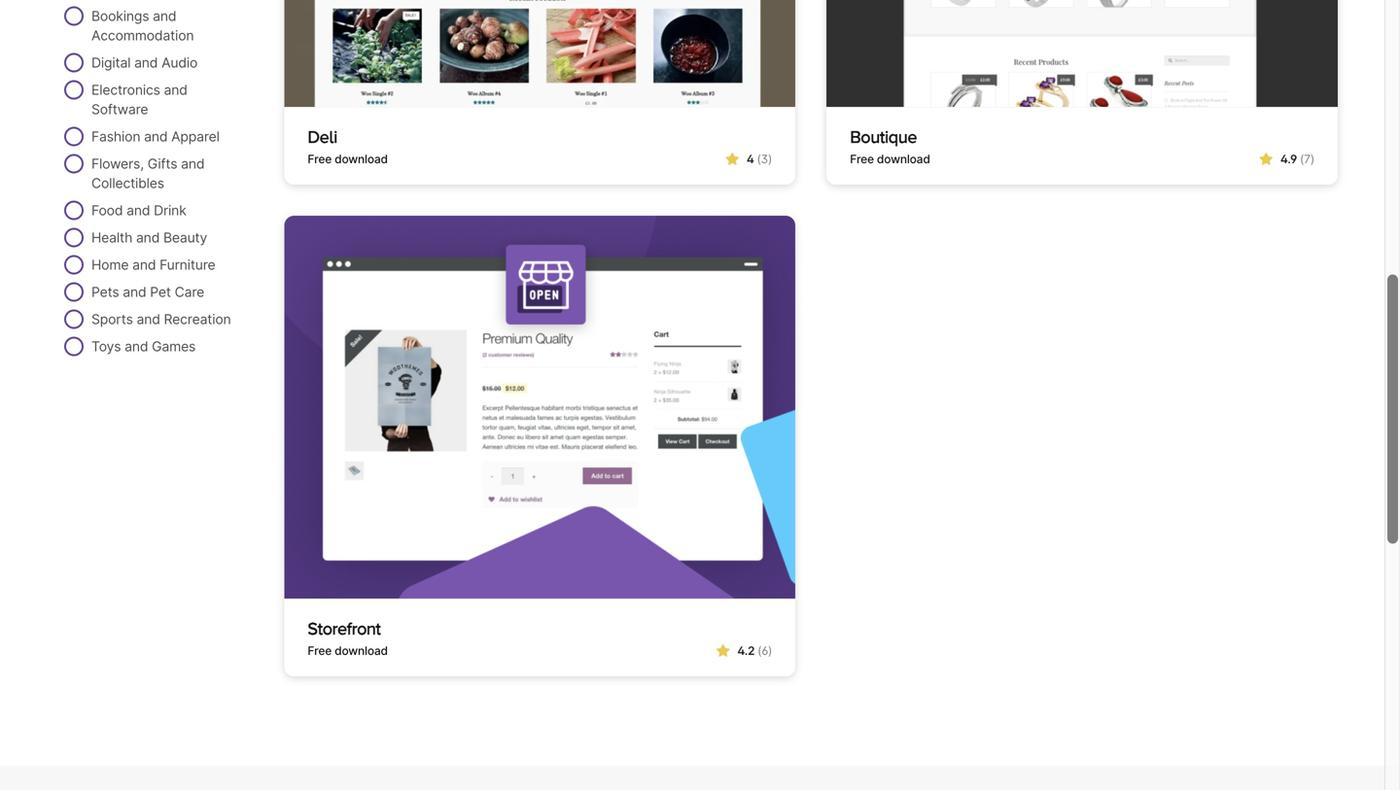 Task type: vqa. For each thing, say whether or not it's contained in the screenshot.


Task type: locate. For each thing, give the bounding box(es) containing it.
pets and pet care
[[91, 284, 204, 301]]

digital and audio
[[91, 54, 198, 71]]

and inside 'bookings and accommodation'
[[153, 8, 176, 24]]

and
[[153, 8, 176, 24], [134, 54, 158, 71], [164, 82, 188, 98], [144, 128, 168, 145], [181, 156, 205, 172], [127, 202, 150, 219], [136, 230, 160, 246], [132, 257, 156, 273], [123, 284, 146, 301], [137, 311, 160, 328], [125, 338, 148, 355]]

audio
[[162, 54, 198, 71]]

) right 4
[[768, 152, 772, 166]]

and down the pets and pet care
[[137, 311, 160, 328]]

download for storefront
[[335, 645, 388, 659]]

free download down boutique link on the right of the page
[[850, 152, 930, 166]]

and down audio
[[164, 82, 188, 98]]

) right the 4.9
[[1311, 152, 1315, 166]]

collectibles
[[91, 175, 164, 192]]

3
[[761, 152, 768, 166]]

home
[[91, 257, 129, 273]]

4
[[747, 152, 754, 166]]

and down collectibles
[[127, 202, 150, 219]]

free download down storefront link
[[308, 645, 388, 659]]

4.9
[[1281, 152, 1298, 166]]

and up the accommodation
[[153, 8, 176, 24]]

download for boutique
[[877, 152, 930, 166]]

and for recreation
[[137, 311, 160, 328]]

deli link
[[308, 127, 337, 146]]

pets
[[91, 284, 119, 301]]

4 ( 3 )
[[747, 152, 772, 166]]

4.2
[[738, 645, 755, 659]]

and up the pets and pet care
[[132, 257, 156, 273]]

free
[[308, 152, 332, 166], [850, 152, 874, 166], [308, 645, 332, 659]]

and for beauty
[[136, 230, 160, 246]]

gifts
[[148, 156, 177, 172]]

and up gifts
[[144, 128, 168, 145]]

download down deli "link"
[[335, 152, 388, 166]]

boutique
[[850, 127, 917, 146]]

( right 4
[[757, 152, 761, 166]]

software
[[91, 101, 148, 118]]

free down storefront link
[[308, 645, 332, 659]]

and for furniture
[[132, 257, 156, 273]]

and right the 'toys'
[[125, 338, 148, 355]]

and down the accommodation
[[134, 54, 158, 71]]

free down deli "link"
[[308, 152, 332, 166]]

) right 4.2
[[768, 645, 772, 659]]

boutique link
[[850, 127, 917, 146]]

and left pet
[[123, 284, 146, 301]]

and for accommodation
[[153, 8, 176, 24]]

and up home and furniture
[[136, 230, 160, 246]]

home and furniture
[[91, 257, 215, 273]]

( right the 4.9
[[1300, 152, 1304, 166]]

)
[[768, 152, 772, 166], [1311, 152, 1315, 166], [768, 645, 772, 659]]

drink
[[154, 202, 186, 219]]

(
[[757, 152, 761, 166], [1300, 152, 1304, 166], [758, 645, 762, 659]]

download down storefront link
[[335, 645, 388, 659]]

( right 4.2
[[758, 645, 762, 659]]

download
[[335, 152, 388, 166], [877, 152, 930, 166], [335, 645, 388, 659]]

free download down deli "link"
[[308, 152, 388, 166]]

free for boutique
[[850, 152, 874, 166]]

free down boutique link on the right of the page
[[850, 152, 874, 166]]

storefront link
[[308, 619, 381, 639]]

download down boutique link on the right of the page
[[877, 152, 930, 166]]

games
[[152, 338, 196, 355]]

apparel
[[171, 128, 220, 145]]

furniture
[[160, 257, 215, 273]]

4.9 ( 7 )
[[1281, 152, 1315, 166]]

bookings and accommodation
[[91, 8, 194, 44]]

and down apparel
[[181, 156, 205, 172]]

toys
[[91, 338, 121, 355]]

and for drink
[[127, 202, 150, 219]]

7
[[1304, 152, 1311, 166]]

and for pet
[[123, 284, 146, 301]]

food and drink
[[91, 202, 186, 219]]

deli
[[308, 127, 337, 146]]

and inside electronics and software
[[164, 82, 188, 98]]

free download
[[308, 152, 388, 166], [850, 152, 930, 166], [308, 645, 388, 659]]

free download for deli
[[308, 152, 388, 166]]

free download for boutique
[[850, 152, 930, 166]]

accommodation
[[91, 27, 194, 44]]



Task type: describe. For each thing, give the bounding box(es) containing it.
toys and games
[[91, 338, 196, 355]]

6
[[762, 645, 768, 659]]

and for games
[[125, 338, 148, 355]]

care
[[175, 284, 204, 301]]

free for deli
[[308, 152, 332, 166]]

recreation
[[164, 311, 231, 328]]

health and beauty
[[91, 230, 207, 246]]

free download for storefront
[[308, 645, 388, 659]]

sports and recreation
[[91, 311, 231, 328]]

download for deli
[[335, 152, 388, 166]]

and inside flowers, gifts and collectibles
[[181, 156, 205, 172]]

free for storefront
[[308, 645, 332, 659]]

fashion and apparel
[[91, 128, 220, 145]]

food
[[91, 202, 123, 219]]

( for boutique
[[1300, 152, 1304, 166]]

beauty
[[163, 230, 207, 246]]

and for audio
[[134, 54, 158, 71]]

electronics
[[91, 82, 160, 98]]

) for storefront
[[768, 645, 772, 659]]

fashion
[[91, 128, 140, 145]]

flowers, gifts and collectibles
[[91, 156, 205, 192]]

pet
[[150, 284, 171, 301]]

health
[[91, 230, 132, 246]]

and for software
[[164, 82, 188, 98]]

storefront
[[308, 619, 381, 639]]

sports
[[91, 311, 133, 328]]

) for boutique
[[1311, 152, 1315, 166]]

flowers,
[[91, 156, 144, 172]]

and for apparel
[[144, 128, 168, 145]]

( for deli
[[757, 152, 761, 166]]

electronics and software
[[91, 82, 188, 118]]

( for storefront
[[758, 645, 762, 659]]

bookings
[[91, 8, 149, 24]]

) for deli
[[768, 152, 772, 166]]

4.2 ( 6 )
[[738, 645, 772, 659]]

digital
[[91, 54, 131, 71]]



